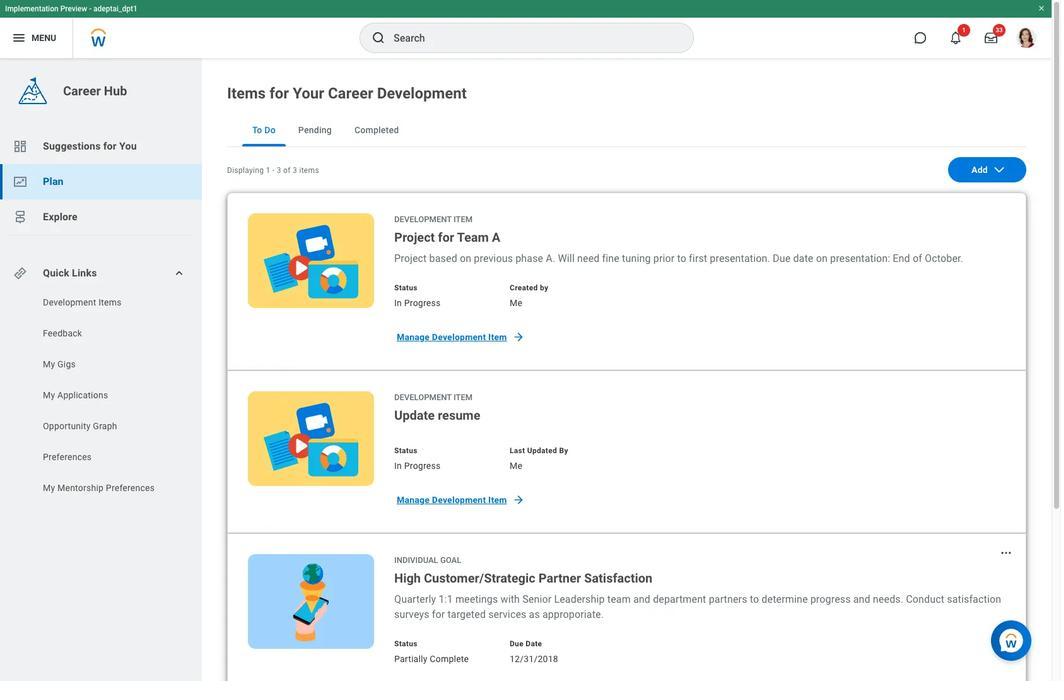 Task type: locate. For each thing, give the bounding box(es) containing it.
status partially complete
[[395, 639, 469, 664]]

1 horizontal spatial due
[[773, 253, 791, 264]]

1 vertical spatial list
[[0, 296, 202, 497]]

0 vertical spatial manage development item button
[[389, 324, 530, 350]]

1 vertical spatial items
[[99, 297, 122, 307]]

arrow right image
[[512, 331, 525, 343], [512, 494, 525, 506]]

my for my mentorship preferences
[[43, 483, 55, 493]]

1 list from the top
[[0, 129, 202, 235]]

0 horizontal spatial on
[[460, 253, 472, 264]]

suggestions for you
[[43, 140, 137, 152]]

presentation.
[[710, 253, 771, 264]]

1 horizontal spatial items
[[227, 85, 266, 102]]

dashboard image
[[13, 139, 28, 154]]

links
[[72, 267, 97, 279]]

date
[[526, 639, 542, 648]]

1 vertical spatial of
[[913, 253, 923, 264]]

0 horizontal spatial 1
[[266, 166, 271, 175]]

me inside last updated by me
[[510, 461, 523, 471]]

for inside list
[[103, 140, 117, 152]]

2 vertical spatial my
[[43, 483, 55, 493]]

of left items
[[283, 166, 291, 175]]

due inside due date 12/31/2018
[[510, 639, 524, 648]]

0 horizontal spatial -
[[89, 4, 92, 13]]

my gigs link
[[42, 358, 171, 371]]

for down 1:1 on the left of page
[[432, 609, 445, 621]]

1 horizontal spatial and
[[854, 593, 871, 605]]

displaying
[[227, 166, 264, 175]]

2 manage development item from the top
[[397, 495, 507, 505]]

menu
[[32, 33, 56, 43]]

for up based
[[438, 230, 455, 245]]

status in progress down based
[[395, 283, 441, 308]]

0 vertical spatial -
[[89, 4, 92, 13]]

partners
[[709, 593, 748, 605]]

arrow right image down last updated by me at bottom
[[512, 494, 525, 506]]

1 right 'notifications large' icon
[[963, 27, 966, 33]]

gigs
[[57, 359, 76, 369]]

my for my applications
[[43, 390, 55, 400]]

list
[[0, 129, 202, 235], [0, 296, 202, 497]]

status in progress for me
[[395, 283, 441, 308]]

1 progress from the top
[[404, 298, 441, 308]]

2 status in progress from the top
[[395, 446, 441, 471]]

explore link
[[0, 199, 202, 235]]

0 vertical spatial manage
[[397, 332, 430, 342]]

1 vertical spatial status in progress
[[395, 446, 441, 471]]

0 vertical spatial preferences
[[43, 452, 92, 462]]

targeted
[[448, 609, 486, 621]]

preferences
[[43, 452, 92, 462], [106, 483, 155, 493]]

1 on from the left
[[460, 253, 472, 264]]

1 vertical spatial arrow right image
[[512, 494, 525, 506]]

- right displaying
[[273, 166, 275, 175]]

1 vertical spatial preferences
[[106, 483, 155, 493]]

1 right displaying
[[266, 166, 271, 175]]

due
[[773, 253, 791, 264], [510, 639, 524, 648]]

for left you
[[103, 140, 117, 152]]

date
[[794, 253, 814, 264]]

me down the last
[[510, 461, 523, 471]]

2 status from the top
[[395, 446, 418, 455]]

of right end
[[913, 253, 923, 264]]

1 button
[[942, 24, 971, 52]]

- right preview
[[89, 4, 92, 13]]

applications
[[57, 390, 108, 400]]

0 vertical spatial progress
[[404, 298, 441, 308]]

in
[[395, 298, 402, 308], [395, 461, 402, 471]]

preferences down opportunity
[[43, 452, 92, 462]]

my applications link
[[42, 389, 171, 401]]

list containing suggestions for you
[[0, 129, 202, 235]]

preferences down preferences link
[[106, 483, 155, 493]]

2 vertical spatial status
[[395, 639, 418, 648]]

0 vertical spatial list
[[0, 129, 202, 235]]

progress
[[811, 593, 851, 605]]

menu button
[[0, 18, 73, 58]]

my down "my gigs"
[[43, 390, 55, 400]]

1 status from the top
[[395, 283, 418, 292]]

1 horizontal spatial 3
[[293, 166, 297, 175]]

inbox large image
[[985, 32, 998, 44]]

items inside list
[[99, 297, 122, 307]]

development inside development item project for team a
[[395, 215, 452, 224]]

1 vertical spatial to
[[750, 593, 760, 605]]

0 vertical spatial project
[[395, 230, 435, 245]]

progress down based
[[404, 298, 441, 308]]

implementation
[[5, 4, 59, 13]]

0 vertical spatial status in progress
[[395, 283, 441, 308]]

tab list
[[227, 114, 1027, 147]]

1 vertical spatial status
[[395, 446, 418, 455]]

0 vertical spatial in
[[395, 298, 402, 308]]

my for my gigs
[[43, 359, 55, 369]]

1 horizontal spatial preferences
[[106, 483, 155, 493]]

1 vertical spatial in
[[395, 461, 402, 471]]

development inside list
[[43, 297, 96, 307]]

and right team at the bottom right of the page
[[634, 593, 651, 605]]

1 horizontal spatial 1
[[963, 27, 966, 33]]

progress down update
[[404, 461, 441, 471]]

1 horizontal spatial career
[[328, 85, 374, 102]]

2 me from the top
[[510, 461, 523, 471]]

first
[[689, 253, 708, 264]]

1 vertical spatial manage development item
[[397, 495, 507, 505]]

0 vertical spatial manage development item
[[397, 332, 507, 342]]

0 vertical spatial items
[[227, 85, 266, 102]]

0 vertical spatial to
[[678, 253, 687, 264]]

tuning
[[622, 253, 651, 264]]

1 horizontal spatial on
[[817, 253, 828, 264]]

by
[[560, 446, 569, 455]]

2 my from the top
[[43, 390, 55, 400]]

0 vertical spatial 1
[[963, 27, 966, 33]]

2 in from the top
[[395, 461, 402, 471]]

1 vertical spatial -
[[273, 166, 275, 175]]

and
[[634, 593, 651, 605], [854, 593, 871, 605]]

previous
[[474, 253, 513, 264]]

0 horizontal spatial and
[[634, 593, 651, 605]]

3 my from the top
[[43, 483, 55, 493]]

1:1
[[439, 593, 453, 605]]

my left mentorship
[[43, 483, 55, 493]]

me down created
[[510, 298, 523, 308]]

career right your
[[328, 85, 374, 102]]

items
[[299, 166, 319, 175]]

close environment banner image
[[1038, 4, 1046, 12]]

feedback
[[43, 328, 82, 338]]

me
[[510, 298, 523, 308], [510, 461, 523, 471]]

notifications large image
[[950, 32, 963, 44]]

project left based
[[395, 253, 427, 264]]

project up based
[[395, 230, 435, 245]]

manage development item for second arrow right icon from the top
[[397, 495, 507, 505]]

0 horizontal spatial due
[[510, 639, 524, 648]]

to
[[678, 253, 687, 264], [750, 593, 760, 605]]

0 vertical spatial my
[[43, 359, 55, 369]]

items down quick links element
[[99, 297, 122, 307]]

link image
[[13, 266, 28, 281]]

-
[[89, 4, 92, 13], [273, 166, 275, 175]]

3 status from the top
[[395, 639, 418, 648]]

for
[[270, 85, 289, 102], [103, 140, 117, 152], [438, 230, 455, 245], [432, 609, 445, 621]]

0 vertical spatial due
[[773, 253, 791, 264]]

quarterly
[[395, 593, 436, 605]]

1 me from the top
[[510, 298, 523, 308]]

on right date
[[817, 253, 828, 264]]

0 horizontal spatial of
[[283, 166, 291, 175]]

0 vertical spatial me
[[510, 298, 523, 308]]

2 manage from the top
[[397, 495, 430, 505]]

status for high customer/strategic partner satisfaction
[[395, 639, 418, 648]]

on right based
[[460, 253, 472, 264]]

manage development item button
[[389, 324, 530, 350], [389, 487, 530, 513]]

quick links
[[43, 267, 97, 279]]

1 manage from the top
[[397, 332, 430, 342]]

created
[[510, 283, 538, 292]]

list containing development items
[[0, 296, 202, 497]]

- for adeptai_dpt1
[[89, 4, 92, 13]]

0 horizontal spatial to
[[678, 253, 687, 264]]

1 project from the top
[[395, 230, 435, 245]]

satisfaction
[[948, 593, 1002, 605]]

project
[[395, 230, 435, 245], [395, 253, 427, 264]]

0 horizontal spatial 3
[[277, 166, 281, 175]]

my left gigs
[[43, 359, 55, 369]]

1 vertical spatial manage development item button
[[389, 487, 530, 513]]

0 vertical spatial arrow right image
[[512, 331, 525, 343]]

you
[[119, 140, 137, 152]]

items for your career development
[[227, 85, 467, 102]]

status in progress down update
[[395, 446, 441, 471]]

and left needs.
[[854, 593, 871, 605]]

development item update resume
[[395, 393, 481, 423]]

customer/strategic
[[424, 571, 536, 586]]

status inside status partially complete
[[395, 639, 418, 648]]

project based on previous phase a. will need fine tuning prior to first presentation. due date on presentation: end of october.
[[395, 253, 964, 264]]

to left first on the top right of the page
[[678, 253, 687, 264]]

1 vertical spatial due
[[510, 639, 524, 648]]

individual
[[395, 556, 439, 565]]

2 progress from the top
[[404, 461, 441, 471]]

2 project from the top
[[395, 253, 427, 264]]

my mentorship preferences link
[[42, 482, 171, 494]]

0 horizontal spatial items
[[99, 297, 122, 307]]

1 vertical spatial me
[[510, 461, 523, 471]]

senior
[[523, 593, 552, 605]]

2 and from the left
[[854, 593, 871, 605]]

2 arrow right image from the top
[[512, 494, 525, 506]]

1 manage development item from the top
[[397, 332, 507, 342]]

1 vertical spatial progress
[[404, 461, 441, 471]]

status in progress for by
[[395, 446, 441, 471]]

adeptai_dpt1
[[93, 4, 138, 13]]

for left your
[[270, 85, 289, 102]]

to right "partners"
[[750, 593, 760, 605]]

project inside development item project for team a
[[395, 230, 435, 245]]

0 vertical spatial status
[[395, 283, 418, 292]]

career left hub
[[63, 83, 101, 98]]

graph
[[93, 421, 117, 431]]

2 manage development item button from the top
[[389, 487, 530, 513]]

arrow right image down created by me
[[512, 331, 525, 343]]

surveys
[[395, 609, 430, 621]]

1 status in progress from the top
[[395, 283, 441, 308]]

onboarding home image
[[13, 174, 28, 189]]

do
[[265, 125, 276, 135]]

timeline milestone image
[[13, 210, 28, 225]]

my gigs
[[43, 359, 76, 369]]

created by me
[[510, 283, 549, 308]]

1 in from the top
[[395, 298, 402, 308]]

pending button
[[288, 114, 342, 146]]

1 my from the top
[[43, 359, 55, 369]]

satisfaction
[[585, 571, 653, 586]]

search image
[[371, 30, 386, 45]]

for inside quarterly 1:1 meetings with senior leadership team and department partners to determine progress and needs. conduct satisfaction surveys for targeted services as approporiate.
[[432, 609, 445, 621]]

preview
[[60, 4, 87, 13]]

my mentorship preferences
[[43, 483, 155, 493]]

- inside menu banner
[[89, 4, 92, 13]]

1 vertical spatial project
[[395, 253, 427, 264]]

1 horizontal spatial to
[[750, 593, 760, 605]]

1 horizontal spatial -
[[273, 166, 275, 175]]

0 vertical spatial of
[[283, 166, 291, 175]]

0 horizontal spatial career
[[63, 83, 101, 98]]

manage development item
[[397, 332, 507, 342], [397, 495, 507, 505]]

1 vertical spatial manage
[[397, 495, 430, 505]]

2 list from the top
[[0, 296, 202, 497]]

3
[[277, 166, 281, 175], [293, 166, 297, 175]]

to do
[[253, 125, 276, 135]]

1 vertical spatial my
[[43, 390, 55, 400]]

items up to
[[227, 85, 266, 102]]

progress for me
[[404, 298, 441, 308]]



Task type: vqa. For each thing, say whether or not it's contained in the screenshot.
People
no



Task type: describe. For each thing, give the bounding box(es) containing it.
team
[[608, 593, 631, 605]]

high
[[395, 571, 421, 586]]

a.
[[546, 253, 556, 264]]

to do button
[[242, 114, 286, 146]]

leadership
[[555, 593, 605, 605]]

to inside quarterly 1:1 meetings with senior leadership team and department partners to determine progress and needs. conduct satisfaction surveys for targeted services as approporiate.
[[750, 593, 760, 605]]

for inside development item project for team a
[[438, 230, 455, 245]]

preferences link
[[42, 451, 171, 463]]

in for by
[[395, 461, 402, 471]]

career hub
[[63, 83, 127, 98]]

opportunity
[[43, 421, 91, 431]]

1 vertical spatial 1
[[266, 166, 271, 175]]

1 3 from the left
[[277, 166, 281, 175]]

2 3 from the left
[[293, 166, 297, 175]]

12/31/2018
[[510, 654, 559, 664]]

development inside development item update resume
[[395, 393, 452, 402]]

update
[[395, 408, 435, 423]]

status for project for team a
[[395, 283, 418, 292]]

end
[[893, 253, 911, 264]]

goal
[[441, 556, 462, 565]]

in for me
[[395, 298, 402, 308]]

item inside development item project for team a
[[454, 215, 473, 224]]

add button
[[949, 157, 1027, 182]]

department
[[653, 593, 707, 605]]

manage development item for 1st arrow right icon from the top of the page
[[397, 332, 507, 342]]

quick
[[43, 267, 69, 279]]

complete
[[430, 654, 469, 664]]

approporiate.
[[543, 609, 604, 621]]

resume
[[438, 408, 481, 423]]

high customer/strategic partner satisfaction
[[395, 571, 653, 586]]

quarterly 1:1 meetings with senior leadership team and department partners to determine progress and needs. conduct satisfaction surveys for targeted services as approporiate.
[[395, 593, 1002, 621]]

quick links element
[[13, 261, 192, 286]]

1 and from the left
[[634, 593, 651, 605]]

to
[[253, 125, 262, 135]]

completed
[[355, 125, 399, 135]]

development items link
[[42, 296, 171, 309]]

33
[[996, 27, 1004, 33]]

individual goal
[[395, 556, 462, 565]]

partially
[[395, 654, 428, 664]]

last
[[510, 446, 525, 455]]

last updated by me
[[510, 446, 569, 471]]

explore
[[43, 211, 78, 223]]

1 horizontal spatial of
[[913, 253, 923, 264]]

suggestions
[[43, 140, 101, 152]]

plan link
[[0, 164, 202, 199]]

phase
[[516, 253, 544, 264]]

displaying 1 - 3 of 3 items
[[227, 166, 319, 175]]

item inside development item update resume
[[454, 393, 473, 402]]

suggestions for you link
[[0, 129, 202, 164]]

determine
[[762, 593, 808, 605]]

manage for 1st arrow right icon from the top of the page
[[397, 332, 430, 342]]

menu banner
[[0, 0, 1052, 58]]

due date 12/31/2018
[[510, 639, 559, 664]]

october.
[[925, 253, 964, 264]]

add
[[972, 165, 989, 175]]

need
[[578, 253, 600, 264]]

chevron up small image
[[173, 267, 186, 280]]

prior
[[654, 253, 675, 264]]

updated
[[528, 446, 557, 455]]

manage for second arrow right icon from the top
[[397, 495, 430, 505]]

opportunity graph
[[43, 421, 117, 431]]

implementation preview -   adeptai_dpt1
[[5, 4, 138, 13]]

hub
[[104, 83, 127, 98]]

1 manage development item button from the top
[[389, 324, 530, 350]]

by
[[540, 283, 549, 292]]

pending
[[298, 125, 332, 135]]

justify image
[[11, 30, 27, 45]]

chevron down image
[[994, 163, 1006, 176]]

2 on from the left
[[817, 253, 828, 264]]

mentorship
[[57, 483, 104, 493]]

progress for by
[[404, 461, 441, 471]]

team
[[457, 230, 489, 245]]

tab list containing to do
[[227, 114, 1027, 147]]

me inside created by me
[[510, 298, 523, 308]]

based
[[430, 253, 458, 264]]

fine
[[603, 253, 620, 264]]

0 horizontal spatial preferences
[[43, 452, 92, 462]]

related actions image
[[1001, 547, 1013, 559]]

1 inside "button"
[[963, 27, 966, 33]]

development item project for team a
[[395, 215, 501, 245]]

1 arrow right image from the top
[[512, 331, 525, 343]]

services
[[489, 609, 527, 621]]

feedback link
[[42, 327, 171, 340]]

meetings
[[456, 593, 498, 605]]

needs.
[[874, 593, 904, 605]]

opportunity graph link
[[42, 420, 171, 432]]

as
[[529, 609, 540, 621]]

my applications
[[43, 390, 108, 400]]

profile logan mcneil image
[[1017, 28, 1037, 51]]

- for 3
[[273, 166, 275, 175]]

will
[[558, 253, 575, 264]]

Search Workday  search field
[[394, 24, 668, 52]]

plan
[[43, 175, 64, 187]]

your
[[293, 85, 324, 102]]

completed button
[[345, 114, 409, 146]]



